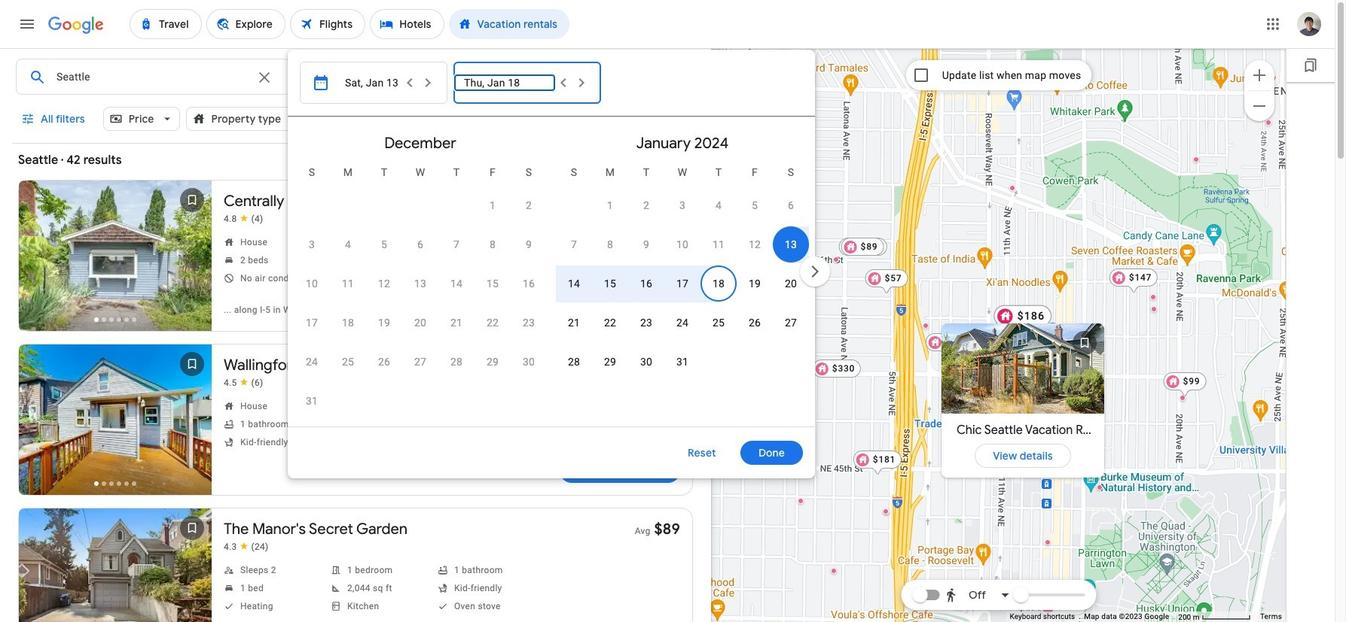 Task type: locate. For each thing, give the bounding box(es) containing it.
tue, jan 2 element
[[643, 198, 649, 213]]

4.8 out of 5 stars from 4 reviews image
[[224, 213, 263, 225]]

mon, jan 15 element
[[604, 276, 616, 291]]

1 photos list from the top
[[19, 181, 212, 346]]

0 horizontal spatial row group
[[294, 123, 547, 421]]

set check-out one day later. image
[[572, 74, 590, 92]]

fri, jan 5 element
[[752, 198, 758, 213]]

fri, dec 22 element
[[486, 316, 499, 331]]

photos list for 4.8 out of 5 stars from 4 reviews image
[[19, 181, 212, 346]]

1 horizontal spatial row group
[[556, 123, 809, 421]]

tue, dec 19 element
[[378, 316, 390, 331]]

tue, jan 16 element
[[640, 276, 652, 291]]

thu, dec 14 element
[[450, 276, 462, 291]]

row down wed, jan 3 element
[[556, 225, 809, 264]]

row up fri, dec 8 element at the left top of page
[[474, 180, 547, 225]]

4.5 out of 5 stars from 6 reviews image
[[224, 377, 263, 389]]

sun, dec 17 element
[[306, 316, 318, 331]]

cozy home w/ outdoor patio & high speed internet! image
[[884, 509, 890, 515]]

tue, jan 23 element
[[640, 316, 652, 331]]

photo 1 image
[[942, 323, 1104, 414]]

row up "wed, dec 13" element
[[294, 225, 547, 264]]

5033a uw · charming 2b1.5b townhome in u district image
[[1010, 345, 1016, 351]]

wed, dec 6 element
[[417, 237, 423, 252]]

clear image
[[255, 69, 273, 87]]

thu, jan 25 element
[[712, 316, 725, 331]]

photos list for 4.3 out of 5 stars from 24 reviews image
[[19, 509, 212, 623]]

thu, dec 28 element
[[450, 355, 462, 370]]

grid inside dialog
[[294, 123, 809, 436]]

sat, dec 30 element
[[523, 355, 535, 370]]

set check-in one day later. image
[[419, 74, 437, 92]]

sat, dec 16 element
[[523, 276, 535, 291]]

forest apartment - free parking - fast wifi - ac image
[[1193, 156, 1199, 162]]

ravenna farm house - four bedroom home with fireplace image
[[1150, 294, 1156, 300]]

photos list for 4.5 out of 5 stars from 6 reviews image
[[19, 345, 212, 511]]

grid
[[294, 123, 809, 436]]

row group
[[294, 123, 547, 421], [556, 123, 809, 421]]

mon, jan 8 element
[[607, 237, 613, 252]]

thu, dec 7 element
[[453, 237, 459, 252]]

sun, dec 3 element
[[309, 237, 315, 252]]

fri, dec 29 element
[[486, 355, 499, 370]]

sun, dec 10 element
[[306, 276, 318, 291]]

thu, jan 18, return date. element
[[712, 276, 725, 291]]

dialog
[[288, 50, 833, 479]]

new stylish private master suite in wallingford image
[[798, 498, 804, 504]]

sun, jan 28 element
[[568, 355, 580, 370]]

sat, jan 6 element
[[788, 198, 794, 213]]

wed, jan 17 element
[[676, 276, 688, 291]]

summer in seattle - 4-bedroom family home with free off-street parking! image
[[831, 568, 837, 574]]

list
[[942, 323, 1104, 429]]

modern and artsy 2 bed, 1 bath green lake/wallingford private retreat image
[[833, 256, 839, 262]]

photos list
[[19, 181, 212, 346], [19, 345, 212, 511], [19, 509, 212, 623]]

row
[[474, 180, 547, 225], [592, 180, 809, 225], [294, 225, 547, 264], [556, 225, 809, 264], [294, 264, 547, 304], [556, 264, 809, 304], [294, 304, 547, 343], [556, 304, 809, 343], [294, 343, 547, 382], [556, 343, 700, 382]]

save chic seattle vacation rental ~ 5 mi to downtown! to collection image
[[1067, 325, 1103, 361]]

mon, dec 18 element
[[342, 316, 354, 331]]

mon, dec 25 element
[[342, 355, 354, 370]]

craftsman corridor - free parking - fast wifi - near uw - studio with terrace image
[[1265, 119, 1271, 125]]

mon, jan 22 element
[[604, 316, 616, 331]]

tue, dec 26 element
[[378, 355, 390, 370]]

heart of the university district. amazing location. walk to uw and hospitals! image
[[1151, 306, 1157, 312]]

sun, jan 7 element
[[571, 237, 577, 252]]

sat, dec 9 element
[[526, 237, 532, 252]]

wed, jan 31 element
[[676, 355, 688, 370]]

wed, dec 13 element
[[414, 276, 426, 291]]

wed, jan 24 element
[[676, 316, 688, 331]]

mon, dec 4 element
[[345, 237, 351, 252]]

newly remodeled modern space w/ speed internet! image
[[883, 509, 889, 515]]

sat, jan 27 element
[[785, 316, 797, 331]]

fri, dec 15 element
[[486, 276, 499, 291]]

zoom out map image
[[1250, 97, 1268, 115]]

quintessential seattle apartment - close to everything! image
[[1097, 485, 1103, 491]]

Check-in text field
[[337, 60, 460, 94]]

set check-out one day earlier. image
[[554, 74, 572, 92]]

3 photos list from the top
[[19, 509, 212, 623]]

2 photos list from the top
[[19, 345, 212, 511]]

set check-in one day earlier. image
[[401, 74, 419, 92]]

sun, jan 14 element
[[568, 276, 580, 291]]

mon, dec 11 element
[[342, 276, 354, 291]]

1 row group from the left
[[294, 123, 547, 421]]

tue, jan 30 element
[[640, 355, 652, 370]]

row up wed, jan 31 element
[[556, 304, 809, 343]]



Task type: describe. For each thing, give the bounding box(es) containing it.
cozy private suite near u-district + free parking & fast internet image
[[923, 323, 929, 329]]

row down wed, jan 10 element
[[556, 264, 809, 304]]

fri, jan 26 element
[[749, 316, 761, 331]]

sun, dec 24 element
[[306, 355, 318, 370]]

filters form
[[12, 48, 833, 523]]

sun, dec 31 element
[[306, 394, 318, 409]]

wed, jan 3 element
[[679, 198, 685, 213]]

thu, dec 21 element
[[450, 316, 462, 331]]

sat, dec 23 element
[[523, 316, 535, 331]]

quintessential seattle apartment - close to everything! image
[[1045, 540, 1051, 546]]

Check-out text field
[[484, 60, 609, 94]]

tue, dec 12 element
[[378, 276, 390, 291]]

huge home a block from green lake image
[[709, 130, 715, 136]]

fri, jan 19 element
[[749, 276, 761, 291]]

row down "wed, dec 13" element
[[294, 304, 547, 343]]

mon, jan 1 element
[[607, 198, 613, 213]]

row down the mon, jan 22 'element'
[[556, 343, 700, 382]]

fri, dec 1 element
[[490, 198, 496, 213]]

sun, jan 21 element
[[568, 316, 580, 331]]

fri, dec 8 element
[[490, 237, 496, 252]]

2 row group from the left
[[556, 123, 809, 421]]

apartment in university district- micro studio image
[[1180, 395, 1186, 401]]

wed, dec 27 element
[[414, 355, 426, 370]]

row down wed, dec 20 element
[[294, 343, 547, 382]]

next image
[[797, 254, 833, 290]]

university motel suites image
[[1027, 394, 1033, 400]]

4.3 out of 5 stars from 24 reviews image
[[224, 542, 269, 554]]

thu, jan 11 element
[[712, 237, 725, 252]]

tue, jan 9 element
[[643, 237, 649, 252]]

zoom in map image
[[1250, 66, 1268, 84]]

dialog inside filters form
[[288, 50, 833, 479]]

sat, dec 2 element
[[526, 198, 532, 213]]

wed, dec 20 element
[[414, 316, 426, 331]]

tue, dec 5 element
[[381, 237, 387, 252]]

sat, jan 20 element
[[785, 276, 797, 291]]

wed, jan 10 element
[[676, 237, 688, 252]]

fri, jan 12 element
[[749, 237, 761, 252]]

mon, jan 29 element
[[604, 355, 616, 370]]

welcome to ravennity! very close to light rail, uw, greenlake image
[[1009, 185, 1015, 191]]

map region
[[711, 48, 1287, 623]]

thu, jan 4 element
[[715, 198, 722, 213]]

row down wed, dec 6 element
[[294, 264, 547, 304]]

zrv1 - prime roosevelt contemporary studio, olympic views image
[[1034, 82, 1040, 88]]

main menu image
[[18, 15, 36, 33]]

row up wed, jan 10 element
[[592, 180, 809, 225]]

sat, jan 13, departure date. element
[[785, 237, 797, 252]]



Task type: vqa. For each thing, say whether or not it's contained in the screenshot.
Fri, Jan 19 element
yes



